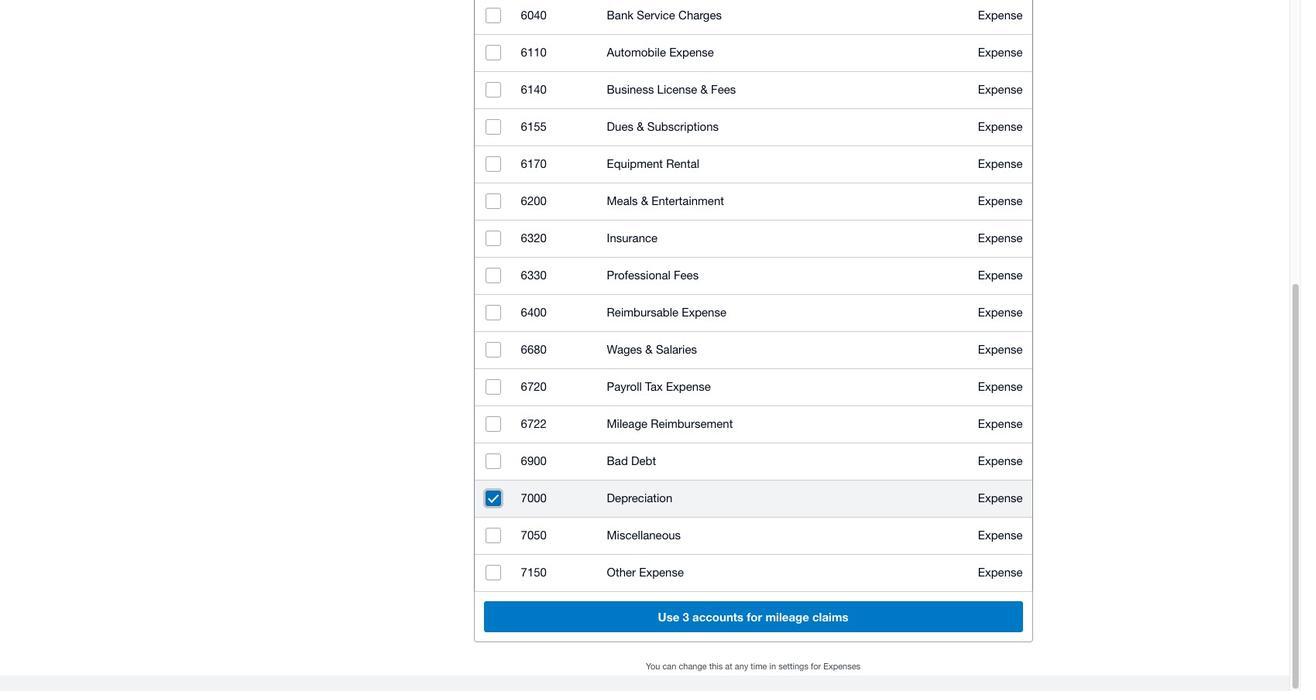 Task type: describe. For each thing, give the bounding box(es) containing it.
expense for automobile expense
[[978, 46, 1023, 59]]

meals & entertainment
[[607, 194, 724, 208]]

salaries
[[656, 343, 697, 356]]

this
[[709, 662, 723, 672]]

payroll tax expense
[[607, 380, 711, 394]]

6170
[[521, 157, 547, 170]]

depreciation
[[607, 492, 673, 505]]

0 horizontal spatial for
[[747, 610, 763, 624]]

accounts
[[693, 610, 744, 624]]

use 3 accounts for mileage claims
[[658, 610, 849, 624]]

6320
[[521, 232, 547, 245]]

other
[[607, 566, 636, 579]]

mileage reimbursement
[[607, 418, 733, 431]]

you can change this at any time in settings for expenses
[[646, 662, 861, 672]]

bank service charges
[[607, 9, 722, 22]]

6200
[[521, 194, 547, 208]]

6900
[[521, 455, 547, 468]]

1 vertical spatial fees
[[674, 269, 699, 282]]

expense for other expense
[[978, 566, 1023, 579]]

professional fees
[[607, 269, 699, 282]]

7000
[[521, 492, 547, 505]]

claims
[[813, 610, 849, 624]]

reimbursement
[[651, 418, 733, 431]]

use
[[658, 610, 680, 624]]

change
[[679, 662, 707, 672]]

subscriptions
[[647, 120, 719, 133]]

meals
[[607, 194, 638, 208]]

expense for bank service charges
[[978, 9, 1023, 22]]

7050
[[521, 529, 547, 542]]

6330
[[521, 269, 547, 282]]

professional
[[607, 269, 671, 282]]

time
[[751, 662, 767, 672]]

insurance
[[607, 232, 658, 245]]

6400
[[521, 306, 547, 319]]

expense for equipment rental
[[978, 157, 1023, 170]]

reimbursable
[[607, 306, 679, 319]]

expense for wages & salaries
[[978, 343, 1023, 356]]

dues & subscriptions
[[607, 120, 719, 133]]

expenses
[[824, 662, 861, 672]]

expense for bad debt
[[978, 455, 1023, 468]]

& right license
[[701, 83, 708, 96]]

wages & salaries
[[607, 343, 697, 356]]

7150
[[521, 566, 547, 579]]

6720
[[521, 380, 547, 394]]

6722
[[521, 418, 547, 431]]



Task type: vqa. For each thing, say whether or not it's contained in the screenshot.
"6140"
yes



Task type: locate. For each thing, give the bounding box(es) containing it.
for right settings
[[811, 662, 821, 672]]

for left "mileage"
[[747, 610, 763, 624]]

fees up reimbursable expense
[[674, 269, 699, 282]]

& for salaries
[[646, 343, 653, 356]]

charges
[[679, 9, 722, 22]]

automobile
[[607, 46, 666, 59]]

expense for professional fees
[[978, 269, 1023, 282]]

& right meals
[[641, 194, 649, 208]]

6155
[[521, 120, 547, 133]]

mileage
[[607, 418, 648, 431]]

for
[[747, 610, 763, 624], [811, 662, 821, 672]]

expense for insurance
[[978, 232, 1023, 245]]

service
[[637, 9, 675, 22]]

tax
[[645, 380, 663, 394]]

expense for meals & entertainment
[[978, 194, 1023, 208]]

license
[[657, 83, 697, 96]]

debt
[[631, 455, 656, 468]]

equipment rental
[[607, 157, 700, 170]]

expense for payroll tax expense
[[978, 380, 1023, 394]]

any
[[735, 662, 749, 672]]

entertainment
[[652, 194, 724, 208]]

equipment
[[607, 157, 663, 170]]

fees right license
[[711, 83, 736, 96]]

& for entertainment
[[641, 194, 649, 208]]

6680
[[521, 343, 547, 356]]

bad debt
[[607, 455, 656, 468]]

in
[[770, 662, 776, 672]]

& for subscriptions
[[637, 120, 644, 133]]

miscellaneous
[[607, 529, 681, 542]]

expense for mileage reimbursement
[[978, 418, 1023, 431]]

0 vertical spatial for
[[747, 610, 763, 624]]

business license & fees
[[607, 83, 736, 96]]

3
[[683, 610, 689, 624]]

payroll
[[607, 380, 642, 394]]

6140
[[521, 83, 547, 96]]

6110
[[521, 46, 547, 59]]

you
[[646, 662, 660, 672]]

& right the wages at left
[[646, 343, 653, 356]]

automobile expense
[[607, 46, 714, 59]]

expense for miscellaneous
[[978, 529, 1023, 542]]

1 horizontal spatial fees
[[711, 83, 736, 96]]

expense for dues & subscriptions
[[978, 120, 1023, 133]]

at
[[725, 662, 733, 672]]

business
[[607, 83, 654, 96]]

expense
[[978, 9, 1023, 22], [669, 46, 714, 59], [978, 46, 1023, 59], [978, 83, 1023, 96], [978, 120, 1023, 133], [978, 157, 1023, 170], [978, 194, 1023, 208], [978, 232, 1023, 245], [978, 269, 1023, 282], [682, 306, 727, 319], [978, 306, 1023, 319], [978, 343, 1023, 356], [666, 380, 711, 394], [978, 380, 1023, 394], [978, 418, 1023, 431], [978, 455, 1023, 468], [978, 492, 1023, 505], [978, 529, 1023, 542], [639, 566, 684, 579], [978, 566, 1023, 579]]

0 vertical spatial fees
[[711, 83, 736, 96]]

0 horizontal spatial fees
[[674, 269, 699, 282]]

can
[[663, 662, 677, 672]]

1 vertical spatial for
[[811, 662, 821, 672]]

bad
[[607, 455, 628, 468]]

fees
[[711, 83, 736, 96], [674, 269, 699, 282]]

6040
[[521, 9, 547, 22]]

&
[[701, 83, 708, 96], [637, 120, 644, 133], [641, 194, 649, 208], [646, 343, 653, 356]]

reimbursable expense
[[607, 306, 727, 319]]

expense for reimbursable expense
[[978, 306, 1023, 319]]

rental
[[666, 157, 700, 170]]

expense for business license & fees
[[978, 83, 1023, 96]]

expense for depreciation
[[978, 492, 1023, 505]]

& right dues
[[637, 120, 644, 133]]

settings
[[779, 662, 809, 672]]

dues
[[607, 120, 634, 133]]

other expense
[[607, 566, 684, 579]]

wages
[[607, 343, 642, 356]]

1 horizontal spatial for
[[811, 662, 821, 672]]

mileage
[[766, 610, 809, 624]]

bank
[[607, 9, 634, 22]]



